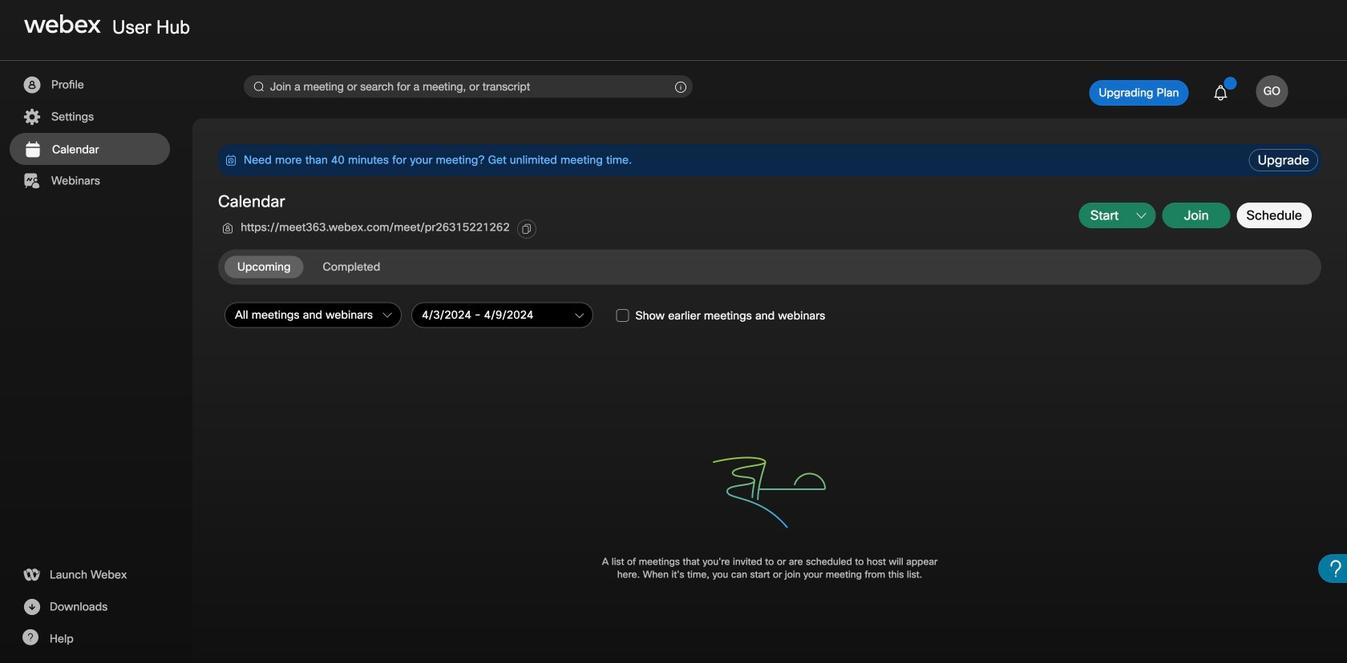 Task type: describe. For each thing, give the bounding box(es) containing it.
1 tab from the left
[[225, 256, 304, 279]]

copy image
[[521, 224, 532, 235]]

mds message queing_bold image
[[225, 154, 237, 167]]

Join a meeting or search for a meeting, or transcript text field
[[244, 75, 693, 98]]

mds webinar_filled image
[[22, 172, 42, 191]]

ng help active image
[[22, 630, 38, 646]]

mds people circle_filled image
[[22, 75, 42, 95]]

mds meetings_filled image
[[22, 140, 42, 160]]



Task type: locate. For each thing, give the bounding box(es) containing it.
mds content download_filled image
[[22, 598, 42, 617]]

cisco webex image
[[24, 14, 101, 34]]

1 horizontal spatial tab
[[310, 256, 393, 279]]

tab
[[225, 256, 304, 279], [310, 256, 393, 279]]

tab panel
[[218, 300, 1325, 625]]

0 horizontal spatial tab
[[225, 256, 304, 279]]

mds webex helix filled image
[[22, 566, 41, 585]]

tab list
[[225, 256, 400, 279]]

2 tab from the left
[[310, 256, 393, 279]]

start a meeting options image
[[1137, 211, 1146, 221]]

region
[[218, 144, 1246, 176]]

mds settings_filled image
[[22, 107, 42, 127]]



